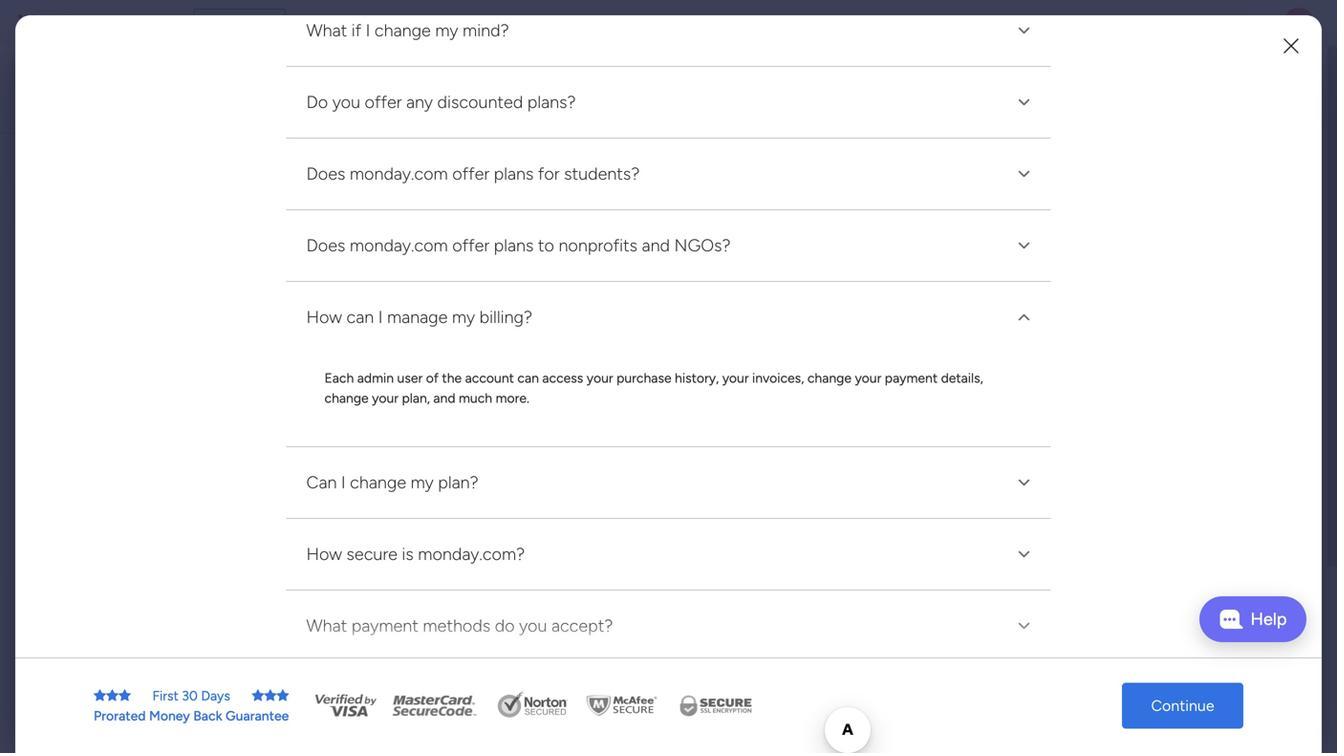 Task type: locate. For each thing, give the bounding box(es) containing it.
getting started element
[[1022, 725, 1309, 753]]

close image inside "what payment methods do you accept?" dropdown button
[[1013, 615, 1036, 638]]

mastercard secure code image
[[386, 692, 482, 720]]

public board image for getting started
[[319, 583, 340, 604]]

1 vertical spatial does
[[306, 235, 345, 256]]

methods
[[423, 616, 491, 636]]

change down each
[[325, 390, 369, 406]]

my right "manage"
[[657, 270, 678, 288]]

does down the close recently visited image
[[306, 235, 345, 256]]

2 vertical spatial plans
[[494, 235, 534, 256]]

1 vertical spatial help
[[1191, 704, 1225, 724]]

access
[[328, 72, 375, 90], [542, 370, 583, 386]]

public board image left roadmap
[[654, 583, 675, 604]]

0 horizontal spatial help
[[1191, 704, 1225, 724]]

help button right inspired
[[1175, 699, 1242, 730]]

payment down getting
[[351, 616, 419, 636]]

does
[[306, 164, 345, 184], [306, 235, 345, 256]]

heading containing your pro trial has ended,
[[498, 107, 840, 187]]

how left secure
[[306, 544, 342, 565]]

account inside each admin user of the account can access your purchase history, your invoices, change your payment details, change your plan, and much more.
[[465, 370, 514, 386]]

1 horizontal spatial account
[[682, 270, 738, 288]]

accept?
[[551, 616, 613, 636]]

close image up ready-
[[1013, 543, 1036, 566]]

nonprofits
[[559, 235, 638, 256]]

0 vertical spatial circle o image
[[1050, 204, 1063, 218]]

mcafee secure image
[[583, 692, 660, 720]]

0 horizontal spatial can
[[347, 307, 374, 328]]

monday.com
[[350, 164, 448, 184], [350, 235, 448, 256]]

1 horizontal spatial i
[[378, 307, 383, 328]]

choose inside dev your pro trial has ended, choose your plan
[[541, 147, 652, 187]]

1 monday dev > my team > my scrum team link from the left
[[311, 194, 626, 409]]

templates down workflow
[[1120, 585, 1188, 603]]

add to favorites image
[[589, 584, 608, 603], [923, 584, 942, 603]]

offer inside dropdown button
[[452, 235, 490, 256]]

0 vertical spatial monday.com
[[350, 164, 448, 184]]

0 vertical spatial my
[[657, 270, 678, 288]]

> down monday.com?
[[489, 616, 497, 632]]

add to favorites image inside roadmap 'link'
[[923, 584, 942, 603]]

list box
[[0, 226, 244, 715]]

choose
[[541, 147, 652, 187], [620, 227, 673, 246]]

payment left "details,"
[[885, 370, 938, 386]]

plan,
[[402, 390, 430, 406]]

close recently visited image
[[295, 156, 318, 179]]

can up more.
[[517, 370, 539, 386]]

1 vertical spatial monday.com
[[350, 235, 448, 256]]

my inside "dropdown button"
[[411, 472, 434, 493]]

close image inside does monday.com offer plans to nonprofits and ngos? dropdown button
[[1013, 234, 1036, 257]]

can
[[347, 307, 374, 328], [517, 370, 539, 386]]

2 vertical spatial close image
[[1013, 615, 1036, 638]]

how up each
[[306, 307, 342, 328]]

2 vertical spatial close image
[[1013, 543, 1036, 566]]

1 horizontal spatial add to favorites image
[[923, 584, 942, 603]]

my down started
[[432, 616, 450, 632]]

you right do
[[332, 92, 360, 113]]

2 close image from the top
[[1013, 234, 1036, 257]]

0 vertical spatial close image
[[1013, 163, 1036, 186]]

templates image image
[[1039, 413, 1291, 545]]

0 vertical spatial help
[[1251, 609, 1287, 629]]

close image up boost
[[1013, 471, 1036, 494]]

> right the
[[489, 381, 497, 398]]

2 how from the top
[[306, 544, 342, 565]]

1 close image from the top
[[1013, 163, 1036, 186]]

0 vertical spatial change
[[808, 370, 852, 386]]

invoices,
[[752, 370, 804, 386]]

1 vertical spatial close image
[[1013, 234, 1036, 257]]

plans left for
[[494, 164, 534, 184]]

account up 'much'
[[465, 370, 514, 386]]

plans inside button
[[245, 15, 277, 31]]

plans right see
[[245, 15, 277, 31]]

can left manage
[[347, 307, 374, 328]]

team for 2nd the monday dev > my team > my scrum team link from the right
[[562, 381, 593, 398]]

do
[[306, 92, 328, 113]]

ended,
[[742, 107, 840, 147]]

2 horizontal spatial my
[[657, 270, 678, 288]]

0 vertical spatial how
[[306, 307, 342, 328]]

star image up guarantee
[[264, 689, 277, 703]]

0 horizontal spatial add to favorites image
[[589, 584, 608, 603]]

2 monday.com from the top
[[350, 235, 448, 256]]

0 vertical spatial templates
[[1120, 585, 1188, 603]]

monday dev > my team > my scrum team link
[[311, 194, 626, 409], [645, 194, 961, 409]]

0 vertical spatial close image
[[1013, 91, 1036, 114]]

1 monday.com from the top
[[350, 164, 448, 184]]

tasks, main board element
[[0, 262, 244, 294]]

and inside dropdown button
[[642, 235, 670, 256]]

1 horizontal spatial access
[[542, 370, 583, 386]]

how can i manage my billing?
[[306, 307, 532, 328]]

dev heading
[[309, 77, 333, 100]]

admin
[[357, 370, 394, 386]]

and up plans? on the left
[[558, 72, 584, 90]]

0 vertical spatial offer
[[365, 92, 402, 113]]

0 horizontal spatial account
[[465, 370, 514, 386]]

2 add to favorites image from the left
[[923, 584, 942, 603]]

1 vertical spatial offer
[[452, 164, 490, 184]]

help
[[1251, 609, 1287, 629], [1191, 704, 1225, 724]]

my left plan?
[[411, 472, 434, 493]]

change
[[808, 370, 852, 386], [325, 390, 369, 406], [350, 472, 406, 493]]

retrospectives, main board element
[[0, 392, 244, 424]]

0 vertical spatial and
[[558, 72, 584, 90]]

i
[[378, 307, 383, 328], [341, 472, 346, 493]]

team right more.
[[562, 381, 593, 398]]

does down do
[[306, 164, 345, 184]]

plans left to
[[494, 235, 534, 256]]

getting started, main board element
[[0, 424, 244, 457]]

templates right explore
[[1158, 627, 1227, 645]]

1 horizontal spatial can
[[517, 370, 539, 386]]

1 horizontal spatial payment
[[885, 370, 938, 386]]

chat bot icon image
[[1219, 610, 1243, 629]]

1 add to favorites image from the left
[[589, 584, 608, 603]]

circle o image
[[1050, 204, 1063, 218], [1050, 277, 1063, 291]]

plan
[[731, 147, 796, 187], [688, 227, 717, 246]]

ngos?
[[674, 235, 731, 256]]

access down morning,
[[328, 72, 375, 90]]

account down ngos?
[[682, 270, 738, 288]]

public board image up 'what'
[[319, 583, 340, 604]]

workflow
[[1111, 562, 1174, 580]]

close image for what payment methods do you accept?
[[1013, 615, 1036, 638]]

getting started
[[347, 585, 457, 603]]

templates inside button
[[1158, 627, 1227, 645]]

0 vertical spatial access
[[328, 72, 375, 90]]

payment inside each admin user of the account can access your purchase history, your invoices, change your payment details, change your plan, and much more.
[[885, 370, 938, 386]]

> right history,
[[754, 381, 763, 398]]

0 horizontal spatial my
[[411, 472, 434, 493]]

how can i manage my billing? button
[[286, 282, 1051, 353]]

dev
[[154, 12, 182, 33], [309, 79, 333, 97], [395, 381, 417, 398], [729, 381, 751, 398], [395, 616, 417, 632]]

purchase
[[617, 370, 672, 386]]

0 vertical spatial payment
[[885, 370, 938, 386]]

manage my account
[[599, 270, 738, 288]]

change right invoices,
[[808, 370, 852, 386]]

any
[[406, 92, 433, 113]]

2 horizontal spatial and
[[642, 235, 670, 256]]

0 horizontal spatial payment
[[351, 616, 419, 636]]

close image down notifications icon
[[1013, 91, 1036, 114]]

close image
[[1013, 163, 1036, 186], [1013, 234, 1036, 257], [1013, 615, 1036, 638]]

dev inside dev your pro trial has ended, choose your plan
[[309, 79, 333, 97]]

monday.com down any
[[350, 164, 448, 184]]

heading
[[498, 107, 840, 187]]

0 vertical spatial can
[[347, 307, 374, 328]]

see
[[219, 15, 242, 31]]

dev down morning,
[[309, 79, 333, 97]]

guarantee
[[226, 708, 289, 724]]

lottie animation element
[[610, 46, 1147, 119], [0, 560, 244, 753]]

plans inside dropdown button
[[494, 164, 534, 184]]

choose inside button
[[620, 227, 673, 246]]

2 star image from the left
[[264, 689, 277, 703]]

close image inside how secure is monday.com? dropdown button
[[1013, 543, 1036, 566]]

public board image inside the monday dev > my team > my scrum team link
[[319, 349, 340, 370]]

close image inside can i change my plan? "dropdown button"
[[1013, 471, 1036, 494]]

0 vertical spatial choose
[[541, 147, 652, 187]]

2 vertical spatial offer
[[452, 235, 490, 256]]

my
[[432, 381, 450, 398], [500, 381, 519, 398], [766, 381, 784, 398], [835, 381, 853, 398], [432, 616, 450, 632], [500, 616, 519, 632]]

i left manage
[[378, 307, 383, 328]]

2 vertical spatial change
[[350, 472, 406, 493]]

close image
[[1013, 91, 1036, 114], [1013, 471, 1036, 494], [1013, 543, 1036, 566]]

monday right purchase
[[678, 381, 726, 398]]

0 horizontal spatial star image
[[94, 689, 106, 703]]

1 vertical spatial choose
[[620, 227, 673, 246]]

monday.com up manage
[[350, 235, 448, 256]]

roadmap
[[682, 585, 748, 603]]

each admin user of the account can access your purchase history, your invoices, change your payment details, change your plan, and much more.
[[325, 370, 983, 406]]

offer down "does monday.com offer plans for students?" in the left top of the page
[[452, 235, 490, 256]]

0 vertical spatial does
[[306, 164, 345, 184]]

0 horizontal spatial access
[[328, 72, 375, 90]]

monday.com inside does monday.com offer plans for students? dropdown button
[[350, 164, 448, 184]]

>
[[420, 381, 428, 398], [489, 381, 497, 398], [754, 381, 763, 398], [823, 381, 831, 398], [420, 616, 428, 632], [489, 616, 497, 632]]

1 vertical spatial plans
[[494, 164, 534, 184]]

history,
[[675, 370, 719, 386]]

your right history,
[[722, 370, 749, 386]]

0 vertical spatial i
[[378, 307, 383, 328]]

good
[[272, 53, 306, 69]]

ready-
[[1033, 585, 1078, 603]]

search everything image
[[1175, 13, 1194, 32]]

help up getting started element
[[1191, 704, 1225, 724]]

0 vertical spatial help button
[[1200, 596, 1307, 642]]

apps image
[[1128, 13, 1147, 32]]

learn & get inspired
[[1022, 689, 1159, 707]]

help image
[[1217, 13, 1236, 32]]

can i change my plan? button
[[286, 448, 1051, 518]]

a
[[677, 227, 685, 246]]

1 horizontal spatial star image
[[264, 689, 277, 703]]

0 vertical spatial you
[[332, 92, 360, 113]]

inbox
[[517, 72, 555, 90]]

> left the
[[420, 381, 428, 398]]

1 horizontal spatial my
[[452, 307, 475, 328]]

dev left invoices,
[[729, 381, 751, 398]]

see plans
[[219, 15, 277, 31]]

noah!
[[365, 53, 402, 69]]

1 vertical spatial access
[[542, 370, 583, 386]]

0 vertical spatial plans
[[245, 15, 277, 31]]

students?
[[564, 164, 640, 184]]

change right can
[[350, 472, 406, 493]]

1 how from the top
[[306, 307, 342, 328]]

team right do at the left
[[562, 616, 593, 632]]

continue button
[[1122, 683, 1244, 729]]

sprints, main board element
[[0, 294, 244, 327]]

your up made
[[1077, 562, 1107, 580]]

i right can
[[341, 472, 346, 493]]

your down admin
[[372, 390, 399, 406]]

public board image inside roadmap 'link'
[[654, 583, 675, 604]]

quick search results list box
[[295, 179, 976, 666]]

lottie animation image
[[0, 560, 244, 753]]

1 does from the top
[[306, 164, 345, 184]]

you
[[332, 92, 360, 113], [519, 616, 547, 636]]

what payment methods do you accept?
[[306, 616, 613, 636]]

i inside "dropdown button"
[[341, 472, 346, 493]]

account
[[682, 270, 738, 288], [465, 370, 514, 386]]

0 horizontal spatial plan
[[688, 227, 717, 246]]

plans
[[245, 15, 277, 31], [494, 164, 534, 184], [494, 235, 534, 256]]

0 vertical spatial account
[[682, 270, 738, 288]]

your down do you offer any discounted plans? dropdown button
[[659, 147, 724, 187]]

1 vertical spatial help button
[[1175, 699, 1242, 730]]

star image
[[106, 689, 119, 703], [119, 689, 131, 703], [252, 689, 264, 703], [277, 689, 289, 703]]

1 horizontal spatial plan
[[731, 147, 796, 187]]

access left purchase
[[542, 370, 583, 386]]

your inside dev your pro trial has ended, choose your plan
[[659, 147, 724, 187]]

1 vertical spatial account
[[465, 370, 514, 386]]

1 circle o image from the top
[[1050, 204, 1063, 218]]

billing?
[[479, 307, 532, 328]]

> right invoices,
[[823, 381, 831, 398]]

dev your pro trial has ended, choose your plan
[[309, 79, 840, 187]]

my left billing?
[[452, 307, 475, 328]]

plans inside dropdown button
[[494, 235, 534, 256]]

first 30 days
[[152, 688, 230, 704]]

select product image
[[17, 13, 36, 32]]

1 vertical spatial templates
[[1158, 627, 1227, 645]]

manage
[[387, 307, 448, 328]]

made
[[1078, 585, 1116, 603]]

1 vertical spatial i
[[341, 472, 346, 493]]

getting
[[347, 585, 401, 603]]

help right "chat bot icon" on the right bottom of the page
[[1251, 609, 1287, 629]]

does inside dropdown button
[[306, 164, 345, 184]]

0 horizontal spatial i
[[341, 472, 346, 493]]

0 horizontal spatial monday dev > my team > my scrum team link
[[311, 194, 626, 409]]

star image up 'prorated'
[[94, 689, 106, 703]]

plan inside button
[[688, 227, 717, 246]]

offer left any
[[365, 92, 402, 113]]

public board image up each
[[319, 349, 340, 370]]

public board image for roadmap
[[654, 583, 675, 604]]

close image inside do you offer any discounted plans? dropdown button
[[1013, 91, 1036, 114]]

help button down with
[[1200, 596, 1307, 642]]

1 vertical spatial can
[[517, 370, 539, 386]]

your down noah!
[[379, 72, 410, 90]]

public board image
[[319, 349, 340, 370], [319, 583, 340, 604], [654, 583, 675, 604]]

option
[[0, 228, 244, 232]]

1 star image from the left
[[94, 689, 106, 703]]

my right invoices,
[[835, 381, 853, 398]]

team left "details,"
[[897, 381, 927, 398]]

star image
[[94, 689, 106, 703], [264, 689, 277, 703]]

and left a
[[642, 235, 670, 256]]

you right do at the left
[[519, 616, 547, 636]]

0 horizontal spatial and
[[433, 390, 456, 406]]

1 horizontal spatial help
[[1251, 609, 1287, 629]]

learn
[[1022, 689, 1060, 707]]

payment
[[885, 370, 938, 386], [351, 616, 419, 636]]

1 horizontal spatial lottie animation element
[[610, 46, 1147, 119]]

offer for to
[[452, 235, 490, 256]]

1 close image from the top
[[1013, 91, 1036, 114]]

1 vertical spatial circle o image
[[1050, 277, 1063, 291]]

team
[[453, 381, 485, 398], [788, 381, 820, 398], [453, 616, 485, 632]]

0 horizontal spatial you
[[332, 92, 360, 113]]

1 horizontal spatial and
[[558, 72, 584, 90]]

1 vertical spatial my
[[452, 307, 475, 328]]

3 close image from the top
[[1013, 615, 1036, 638]]

1 vertical spatial you
[[519, 616, 547, 636]]

your
[[379, 72, 410, 90], [659, 147, 724, 187], [587, 370, 613, 386], [722, 370, 749, 386], [855, 370, 882, 386], [372, 390, 399, 406], [1077, 562, 1107, 580]]

0 vertical spatial plan
[[731, 147, 796, 187]]

2 close image from the top
[[1013, 471, 1036, 494]]

1 vertical spatial close image
[[1013, 471, 1036, 494]]

monday.com for does monday.com offer plans for students?
[[350, 164, 448, 184]]

does for does monday.com offer plans for students?
[[306, 164, 345, 184]]

3 close image from the top
[[1013, 543, 1036, 566]]

2 vertical spatial and
[[433, 390, 456, 406]]

does inside dropdown button
[[306, 235, 345, 256]]

2 does from the top
[[306, 235, 345, 256]]

0 horizontal spatial lottie animation element
[[0, 560, 244, 753]]

close image inside does monday.com offer plans for students? dropdown button
[[1013, 163, 1036, 186]]

scrum
[[522, 381, 559, 398], [856, 381, 893, 398], [522, 616, 559, 632]]

my right methods on the left of the page
[[500, 616, 519, 632]]

1 vertical spatial and
[[642, 235, 670, 256]]

1 vertical spatial payment
[[351, 616, 419, 636]]

1 horizontal spatial monday dev > my team > my scrum team link
[[645, 194, 961, 409]]

how secure is monday.com? button
[[286, 519, 1051, 590]]

offer right visited
[[452, 164, 490, 184]]

back
[[193, 708, 222, 724]]

2 vertical spatial my
[[411, 472, 434, 493]]

and down the
[[433, 390, 456, 406]]

how for how secure is monday.com?
[[306, 544, 342, 565]]

1 vertical spatial how
[[306, 544, 342, 565]]

monday dev > my team > my scrum team
[[343, 381, 593, 398], [678, 381, 927, 398], [343, 616, 593, 632]]

1 vertical spatial plan
[[688, 227, 717, 246]]

dev left see
[[154, 12, 182, 33]]

monday.com inside does monday.com offer plans to nonprofits and ngos? dropdown button
[[350, 235, 448, 256]]



Task type: vqa. For each thing, say whether or not it's contained in the screenshot.
"PAYMENT" to the right
yes



Task type: describe. For each thing, give the bounding box(es) containing it.
how for how can i manage my billing?
[[306, 307, 342, 328]]

explore
[[1103, 627, 1155, 645]]

prorated money back guarantee
[[94, 708, 289, 724]]

2 star image from the left
[[119, 689, 131, 703]]

user
[[397, 370, 423, 386]]

workspaces
[[272, 93, 354, 111]]

choose a plan button
[[605, 217, 732, 256]]

team for first the monday dev > my team > my scrum team link from the right
[[897, 381, 927, 398]]

can inside each admin user of the account can access your purchase history, your invoices, change your payment details, change your plan, and much more.
[[517, 370, 539, 386]]

account inside button
[[682, 270, 738, 288]]

morning,
[[309, 53, 362, 69]]

dev down getting started
[[395, 616, 417, 632]]

scrum left "details,"
[[856, 381, 893, 398]]

my right 'much'
[[500, 381, 519, 398]]

more.
[[496, 390, 529, 406]]

notifications image
[[1002, 13, 1021, 32]]

change inside "dropdown button"
[[350, 472, 406, 493]]

is
[[402, 544, 414, 565]]

manage my account button
[[584, 260, 753, 298]]

3 star image from the left
[[252, 689, 264, 703]]

noah lott image
[[1284, 8, 1314, 38]]

how secure is monday.com?
[[306, 544, 525, 565]]

access inside each admin user of the account can access your purchase history, your invoices, change your payment details, change your plan, and much more.
[[542, 370, 583, 386]]

monday right select product icon
[[85, 12, 151, 33]]

and inside each admin user of the account can access your purchase history, your invoices, change your payment details, change your plan, and much more.
[[433, 390, 456, 406]]

of
[[426, 370, 439, 386]]

monday.com for does monday.com offer plans to nonprofits and ngos?
[[350, 235, 448, 256]]

recently visited
[[322, 157, 450, 177]]

do
[[495, 616, 515, 636]]

2 monday dev > my team > my scrum team link from the left
[[645, 194, 961, 409]]

your right invoices,
[[855, 370, 882, 386]]

in
[[1178, 562, 1190, 580]]

explore templates
[[1103, 627, 1227, 645]]

secure
[[347, 544, 398, 565]]

do you offer any discounted plans?
[[306, 92, 576, 113]]

monday dev
[[85, 12, 182, 33]]

choose a plan
[[620, 227, 717, 246]]

discounted
[[437, 92, 523, 113]]

1 vertical spatial lottie animation element
[[0, 560, 244, 753]]

get
[[1077, 689, 1101, 707]]

your inside boost your workflow in minutes with ready-made templates
[[1077, 562, 1107, 580]]

your
[[498, 107, 561, 147]]

my inside button
[[657, 270, 678, 288]]

verified by visa image
[[312, 692, 379, 720]]

monday.com?
[[418, 544, 525, 565]]

1 horizontal spatial you
[[519, 616, 547, 636]]

recently
[[322, 157, 393, 177]]

add to favorites image for getting started
[[589, 584, 608, 603]]

the
[[442, 370, 462, 386]]

roadmap, main board element
[[0, 327, 244, 359]]

access inside good morning, noah! quickly access your recent boards, inbox and workspaces
[[328, 72, 375, 90]]

invite members image
[[1086, 13, 1105, 32]]

offer for discounted
[[365, 92, 402, 113]]

plans for does monday.com offer plans for students?
[[494, 164, 534, 184]]

and inside good morning, noah! quickly access your recent boards, inbox and workspaces
[[558, 72, 584, 90]]

your left purchase
[[587, 370, 613, 386]]

see plans button
[[194, 9, 286, 37]]

boost your workflow in minutes with ready-made templates
[[1033, 562, 1282, 603]]

monday left user
[[343, 381, 391, 398]]

visited
[[397, 157, 450, 177]]

30
[[182, 688, 198, 704]]

good morning, noah! quickly access your recent boards, inbox and workspaces
[[272, 53, 584, 111]]

what
[[306, 616, 347, 636]]

monday down getting
[[343, 616, 391, 632]]

plan?
[[438, 472, 479, 493]]

offer for for
[[452, 164, 490, 184]]

much
[[459, 390, 492, 406]]

plans?
[[527, 92, 576, 113]]

boards,
[[462, 72, 513, 90]]

ssl encrypted image
[[668, 692, 763, 720]]

plan inside dev your pro trial has ended, choose your plan
[[731, 147, 796, 187]]

close image for does monday.com offer plans to nonprofits and ngos?
[[1013, 234, 1036, 257]]

continue
[[1151, 697, 1214, 715]]

pro
[[568, 107, 613, 147]]

scrum right do at the left
[[522, 616, 559, 632]]

bugs queue, main board element
[[0, 359, 244, 392]]

what payment methods do you accept? button
[[286, 591, 1051, 662]]

do you offer any discounted plans? button
[[286, 67, 1051, 138]]

details,
[[941, 370, 983, 386]]

> down started
[[420, 616, 428, 632]]

manage
[[599, 270, 654, 288]]

payment inside dropdown button
[[351, 616, 419, 636]]

4 star image from the left
[[277, 689, 289, 703]]

my inside dropdown button
[[452, 307, 475, 328]]

roadmap link
[[645, 428, 961, 643]]

0 vertical spatial lottie animation element
[[610, 46, 1147, 119]]

can inside dropdown button
[[347, 307, 374, 328]]

close image for discounted
[[1013, 91, 1036, 114]]

i inside dropdown button
[[378, 307, 383, 328]]

inspired
[[1104, 689, 1159, 707]]

first
[[152, 688, 179, 704]]

trial
[[621, 107, 674, 147]]

does monday.com offer plans to nonprofits and ngos? button
[[286, 210, 1051, 281]]

does monday.com offer plans for students? button
[[286, 139, 1051, 210]]

money
[[149, 708, 190, 724]]

my right history,
[[766, 381, 784, 398]]

can
[[306, 472, 337, 493]]

days
[[201, 688, 230, 704]]

has
[[682, 107, 734, 147]]

my right plan,
[[432, 381, 450, 398]]

prorated
[[94, 708, 146, 724]]

recent
[[413, 72, 458, 90]]

plans for does monday.com offer plans to nonprofits and ngos?
[[494, 235, 534, 256]]

started
[[405, 585, 457, 603]]

add to favorites image for roadmap
[[923, 584, 942, 603]]

quickly
[[272, 72, 324, 90]]

close image for plan?
[[1013, 471, 1036, 494]]

close image for does monday.com offer plans for students?
[[1013, 163, 1036, 186]]

1 vertical spatial change
[[325, 390, 369, 406]]

can i change my plan?
[[306, 472, 479, 493]]

&
[[1064, 689, 1074, 707]]

explore templates button
[[1033, 617, 1297, 656]]

open image
[[1013, 306, 1036, 329]]

minutes
[[1194, 562, 1249, 580]]

button padding image
[[1282, 36, 1301, 55]]

1 star image from the left
[[106, 689, 119, 703]]

scrum right 'much'
[[522, 381, 559, 398]]

inbox image
[[1044, 13, 1063, 32]]

boost
[[1033, 562, 1073, 580]]

does monday.com offer plans for students?
[[306, 164, 640, 184]]

2 circle o image from the top
[[1050, 277, 1063, 291]]

templates inside boost your workflow in minutes with ready-made templates
[[1120, 585, 1188, 603]]

your inside good morning, noah! quickly access your recent boards, inbox and workspaces
[[379, 72, 410, 90]]

does for does monday.com offer plans to nonprofits and ngos?
[[306, 235, 345, 256]]

dev left the of
[[395, 381, 417, 398]]

for
[[538, 164, 560, 184]]

norton secured image
[[490, 692, 576, 720]]

each
[[325, 370, 354, 386]]

to
[[538, 235, 554, 256]]



